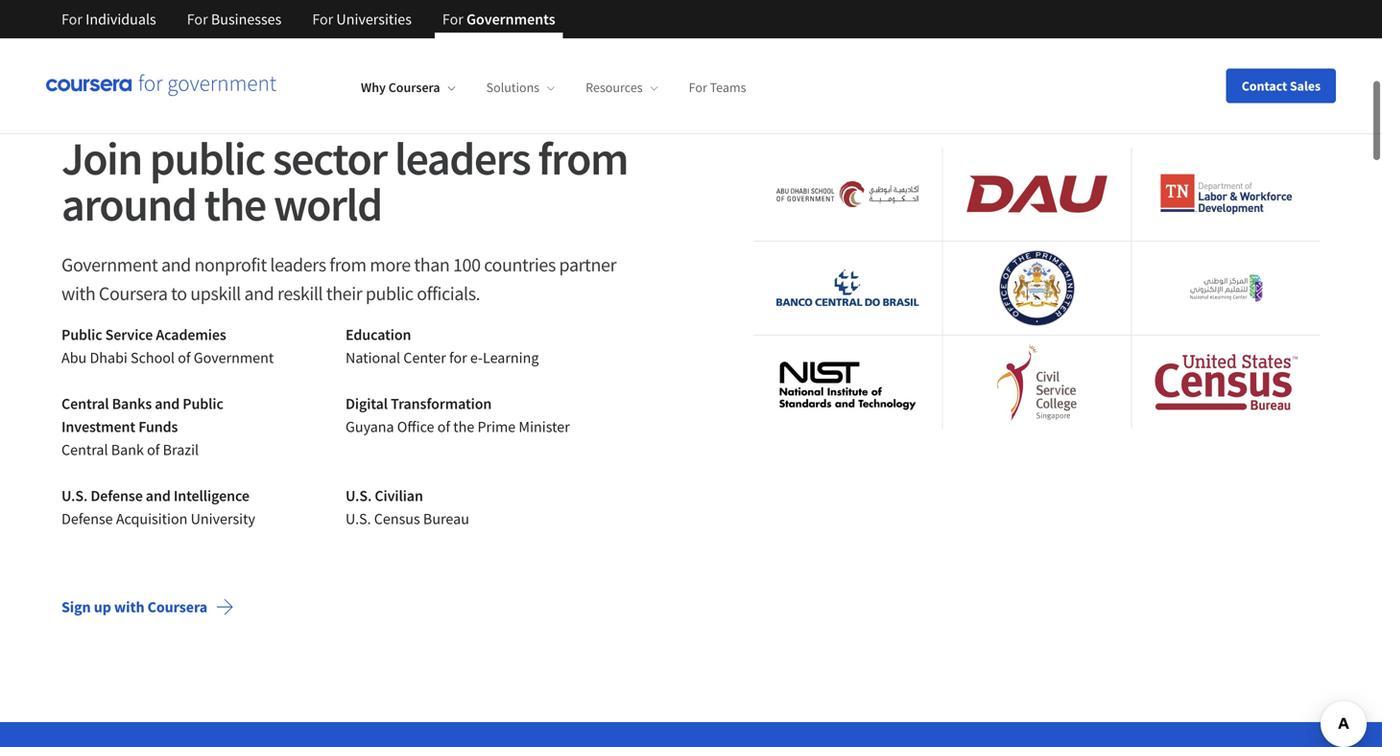Task type: vqa. For each thing, say whether or not it's contained in the screenshot.
From
yes



Task type: describe. For each thing, give the bounding box(es) containing it.
for teams
[[689, 79, 746, 96]]

for left teams
[[689, 79, 707, 96]]

public service academies abu dhabi school of government
[[61, 325, 274, 368]]

of inside "public service academies abu dhabi school of government"
[[178, 348, 191, 368]]

of inside the digital transformation guyana office of the prime minister
[[437, 417, 450, 437]]

nonprofit
[[194, 253, 267, 277]]

banks
[[112, 394, 152, 414]]

businesses
[[211, 10, 282, 29]]

1 central from the top
[[61, 394, 109, 414]]

for for governments
[[442, 10, 463, 29]]

sales
[[1290, 77, 1321, 95]]

and up to
[[161, 253, 191, 277]]

investment
[[61, 417, 135, 437]]

resources link
[[586, 79, 658, 96]]

resources
[[586, 79, 643, 96]]

defense acquisition university (dau) image
[[966, 175, 1108, 213]]

0 vertical spatial defense
[[91, 487, 143, 506]]

1 vertical spatial defense
[[61, 510, 113, 529]]

coursera for government image
[[46, 75, 276, 97]]

abu dhabi school of government image
[[776, 181, 919, 207]]

why coursera link
[[361, 79, 456, 96]]

2 central from the top
[[61, 441, 108, 460]]

service
[[105, 325, 153, 345]]

for for universities
[[312, 10, 333, 29]]

public inside 'central banks and public investment funds central bank of brazil'
[[183, 394, 223, 414]]

office
[[397, 417, 434, 437]]

leaders for sector
[[394, 130, 530, 187]]

officials.
[[417, 282, 480, 306]]

u.s. defense and intelligence defense acquisition university
[[61, 487, 255, 529]]

up
[[94, 598, 111, 617]]

sector
[[273, 130, 387, 187]]

than
[[414, 253, 450, 277]]

u.s. left census
[[346, 510, 371, 529]]

digital
[[346, 394, 388, 414]]

u.s. for u.s. civilian u.s. census bureau
[[346, 487, 372, 506]]

for teams link
[[689, 79, 746, 96]]

national
[[346, 348, 400, 368]]

with inside government and nonprofit leaders from more than 100 countries partner with coursera to upskill and reskill their public officials.
[[61, 282, 95, 306]]

bureau
[[423, 510, 469, 529]]

dhabi
[[90, 348, 128, 368]]

join public sector leaders from around the world
[[61, 130, 628, 233]]

solutions
[[486, 79, 540, 96]]

from for sector
[[538, 130, 628, 187]]

join
[[61, 130, 142, 187]]

singapore civil service college image
[[997, 344, 1077, 421]]

for for individuals
[[61, 10, 82, 29]]

digital transformation guyana office of the prime minister
[[346, 394, 570, 437]]

us census bureau image
[[1155, 354, 1298, 411]]

contact sales button
[[1226, 69, 1336, 103]]

education
[[346, 325, 411, 345]]

minister
[[519, 417, 570, 437]]

national institute of standards and technology (nist) image
[[776, 353, 919, 412]]

school
[[131, 348, 175, 368]]

academies
[[156, 325, 226, 345]]

government inside "public service academies abu dhabi school of government"
[[194, 348, 274, 368]]

upskill
[[190, 282, 241, 306]]

government and nonprofit leaders from more than 100 countries partner with coursera to upskill and reskill their public officials.
[[61, 253, 616, 306]]

world
[[274, 176, 382, 233]]

and inside 'central banks and public investment funds central bank of brazil'
[[155, 394, 180, 414]]

office of the prime minister guyana image
[[998, 250, 1076, 327]]

with inside the sign up with coursera link
[[114, 598, 145, 617]]

solutions link
[[486, 79, 555, 96]]

public inside "public service academies abu dhabi school of government"
[[61, 325, 102, 345]]

bank
[[111, 441, 144, 460]]

0 vertical spatial coursera
[[388, 79, 440, 96]]



Task type: locate. For each thing, give the bounding box(es) containing it.
for left governments
[[442, 10, 463, 29]]

public up abu
[[61, 325, 102, 345]]

government inside government and nonprofit leaders from more than 100 countries partner with coursera to upskill and reskill their public officials.
[[61, 253, 158, 277]]

learning
[[483, 348, 539, 368]]

public inside government and nonprofit leaders from more than 100 countries partner with coursera to upskill and reskill their public officials.
[[366, 282, 413, 306]]

leaders inside government and nonprofit leaders from more than 100 countries partner with coursera to upskill and reskill their public officials.
[[270, 253, 326, 277]]

guyana
[[346, 417, 394, 437]]

transformation
[[391, 394, 492, 414]]

countries
[[484, 253, 556, 277]]

1 horizontal spatial government
[[194, 348, 274, 368]]

1 vertical spatial public
[[366, 282, 413, 306]]

for businesses
[[187, 10, 282, 29]]

for
[[61, 10, 82, 29], [187, 10, 208, 29], [312, 10, 333, 29], [442, 10, 463, 29], [689, 79, 707, 96]]

universities
[[336, 10, 412, 29]]

from inside government and nonprofit leaders from more than 100 countries partner with coursera to upskill and reskill their public officials.
[[329, 253, 366, 277]]

public down "coursera for government" image
[[150, 130, 265, 187]]

sign
[[61, 598, 91, 617]]

funds
[[138, 417, 178, 437]]

u.s. down investment
[[61, 487, 88, 506]]

0 vertical spatial central
[[61, 394, 109, 414]]

for governments
[[442, 10, 555, 29]]

1 horizontal spatial from
[[538, 130, 628, 187]]

contact sales
[[1242, 77, 1321, 95]]

100
[[453, 253, 480, 277]]

and down nonprofit
[[244, 282, 274, 306]]

leaders for nonprofit
[[270, 253, 326, 277]]

coursera up service
[[99, 282, 168, 306]]

0 horizontal spatial leaders
[[270, 253, 326, 277]]

for
[[449, 348, 467, 368]]

1 vertical spatial from
[[329, 253, 366, 277]]

u.s. left civilian
[[346, 487, 372, 506]]

from down resources
[[538, 130, 628, 187]]

public up brazil
[[183, 394, 223, 414]]

of down academies on the left top of the page
[[178, 348, 191, 368]]

1 horizontal spatial public
[[366, 282, 413, 306]]

civilian
[[375, 487, 423, 506]]

of down funds
[[147, 441, 160, 460]]

from for nonprofit
[[329, 253, 366, 277]]

and up acquisition
[[146, 487, 171, 506]]

central banks and public investment funds central bank of brazil
[[61, 394, 223, 460]]

the
[[204, 176, 266, 233], [453, 417, 474, 437]]

u.s.
[[61, 487, 88, 506], [346, 487, 372, 506], [346, 510, 371, 529]]

defense
[[91, 487, 143, 506], [61, 510, 113, 529]]

for individuals
[[61, 10, 156, 29]]

of down transformation at the bottom left of the page
[[437, 417, 450, 437]]

abu
[[61, 348, 87, 368]]

0 horizontal spatial government
[[61, 253, 158, 277]]

coursera right up
[[147, 598, 207, 617]]

partner
[[559, 253, 616, 277]]

u.s. inside u.s. defense and intelligence defense acquisition university
[[61, 487, 88, 506]]

of inside 'central banks and public investment funds central bank of brazil'
[[147, 441, 160, 460]]

0 vertical spatial public
[[150, 130, 265, 187]]

1 horizontal spatial leaders
[[394, 130, 530, 187]]

from
[[538, 130, 628, 187], [329, 253, 366, 277]]

1 horizontal spatial with
[[114, 598, 145, 617]]

reskill
[[277, 282, 323, 306]]

0 vertical spatial from
[[538, 130, 628, 187]]

individuals
[[86, 10, 156, 29]]

teams
[[710, 79, 746, 96]]

1 vertical spatial coursera
[[99, 282, 168, 306]]

0 vertical spatial with
[[61, 282, 95, 306]]

the down transformation at the bottom left of the page
[[453, 417, 474, 437]]

u.s. civilian u.s. census bureau
[[346, 487, 469, 529]]

prime
[[477, 417, 516, 437]]

banco central do brasil image
[[776, 269, 919, 307]]

coursera
[[388, 79, 440, 96], [99, 282, 168, 306], [147, 598, 207, 617]]

defense left acquisition
[[61, 510, 113, 529]]

why
[[361, 79, 386, 96]]

1 vertical spatial the
[[453, 417, 474, 437]]

1 vertical spatial central
[[61, 441, 108, 460]]

the inside the digital transformation guyana office of the prime minister
[[453, 417, 474, 437]]

of
[[178, 348, 191, 368], [437, 417, 450, 437], [147, 441, 160, 460]]

sign up with coursera
[[61, 598, 207, 617]]

tennessee department of labor & workforce image
[[1155, 166, 1298, 223]]

contact
[[1242, 77, 1287, 95]]

leaders inside join public sector leaders from around the world
[[394, 130, 530, 187]]

0 vertical spatial of
[[178, 348, 191, 368]]

census
[[374, 510, 420, 529]]

government down academies on the left top of the page
[[194, 348, 274, 368]]

0 horizontal spatial of
[[147, 441, 160, 460]]

leaders down solutions
[[394, 130, 530, 187]]

education national center for e-learning
[[346, 325, 539, 368]]

leaders up the "reskill"
[[270, 253, 326, 277]]

1 horizontal spatial of
[[178, 348, 191, 368]]

government down around
[[61, 253, 158, 277]]

national e-learning center image
[[1183, 250, 1270, 327]]

2 vertical spatial of
[[147, 441, 160, 460]]

public
[[150, 130, 265, 187], [366, 282, 413, 306]]

governments
[[466, 10, 555, 29]]

0 vertical spatial government
[[61, 253, 158, 277]]

for left universities
[[312, 10, 333, 29]]

their
[[326, 282, 362, 306]]

public
[[61, 325, 102, 345], [183, 394, 223, 414]]

why coursera
[[361, 79, 440, 96]]

leaders
[[394, 130, 530, 187], [270, 253, 326, 277]]

coursera right why
[[388, 79, 440, 96]]

0 horizontal spatial public
[[150, 130, 265, 187]]

central
[[61, 394, 109, 414], [61, 441, 108, 460]]

1 horizontal spatial the
[[453, 417, 474, 437]]

1 vertical spatial government
[[194, 348, 274, 368]]

with up abu
[[61, 282, 95, 306]]

1 vertical spatial of
[[437, 417, 450, 437]]

0 vertical spatial leaders
[[394, 130, 530, 187]]

for universities
[[312, 10, 412, 29]]

intelligence
[[174, 487, 249, 506]]

central up investment
[[61, 394, 109, 414]]

with
[[61, 282, 95, 306], [114, 598, 145, 617]]

0 vertical spatial public
[[61, 325, 102, 345]]

and up funds
[[155, 394, 180, 414]]

for left the individuals
[[61, 10, 82, 29]]

and
[[161, 253, 191, 277], [244, 282, 274, 306], [155, 394, 180, 414], [146, 487, 171, 506]]

1 vertical spatial with
[[114, 598, 145, 617]]

public inside join public sector leaders from around the world
[[150, 130, 265, 187]]

e-
[[470, 348, 483, 368]]

for for businesses
[[187, 10, 208, 29]]

for left businesses
[[187, 10, 208, 29]]

0 horizontal spatial the
[[204, 176, 266, 233]]

the up nonprofit
[[204, 176, 266, 233]]

around
[[61, 176, 196, 233]]

defense up acquisition
[[91, 487, 143, 506]]

acquisition
[[116, 510, 188, 529]]

u.s. for u.s. defense and intelligence defense acquisition university
[[61, 487, 88, 506]]

0 horizontal spatial from
[[329, 253, 366, 277]]

from up their
[[329, 253, 366, 277]]

more
[[370, 253, 411, 277]]

from inside join public sector leaders from around the world
[[538, 130, 628, 187]]

the inside join public sector leaders from around the world
[[204, 176, 266, 233]]

banner navigation
[[46, 0, 571, 38]]

0 vertical spatial the
[[204, 176, 266, 233]]

0 horizontal spatial with
[[61, 282, 95, 306]]

1 vertical spatial leaders
[[270, 253, 326, 277]]

central down investment
[[61, 441, 108, 460]]

2 horizontal spatial of
[[437, 417, 450, 437]]

to
[[171, 282, 187, 306]]

government
[[61, 253, 158, 277], [194, 348, 274, 368]]

center
[[403, 348, 446, 368]]

coursera inside government and nonprofit leaders from more than 100 countries partner with coursera to upskill and reskill their public officials.
[[99, 282, 168, 306]]

0 horizontal spatial public
[[61, 325, 102, 345]]

brazil
[[163, 441, 199, 460]]

1 horizontal spatial public
[[183, 394, 223, 414]]

with right up
[[114, 598, 145, 617]]

public down more on the left of page
[[366, 282, 413, 306]]

sign up with coursera link
[[46, 584, 250, 631]]

1 vertical spatial public
[[183, 394, 223, 414]]

and inside u.s. defense and intelligence defense acquisition university
[[146, 487, 171, 506]]

2 vertical spatial coursera
[[147, 598, 207, 617]]

university
[[191, 510, 255, 529]]



